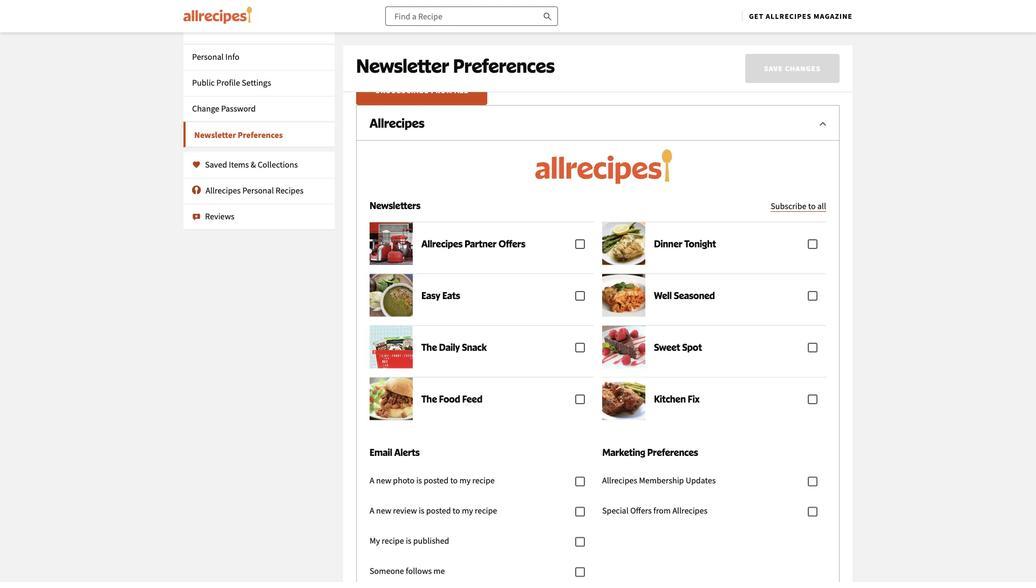 Task type: locate. For each thing, give the bounding box(es) containing it.
0 vertical spatial my
[[459, 476, 471, 486]]

a
[[370, 476, 374, 486], [370, 506, 374, 517]]

Search text field
[[385, 6, 558, 26]]

posted
[[424, 476, 449, 486], [426, 506, 451, 517]]

2 new from the top
[[376, 506, 391, 517]]

food
[[439, 393, 460, 405]]

you
[[496, 8, 511, 20], [680, 8, 695, 20], [387, 31, 399, 40]]

"personal
[[771, 8, 810, 20]]

can left the do
[[697, 8, 711, 20]]

newsletter down change password
[[194, 130, 236, 141]]

0 vertical spatial new
[[376, 476, 391, 486]]

email right these
[[382, 8, 405, 20]]

my up a new review is posted to my recipe
[[459, 476, 471, 486]]

snack
[[462, 342, 487, 353]]

allrecipes partner offers
[[421, 238, 525, 250]]

1 horizontal spatial your
[[577, 31, 592, 40]]

my
[[370, 536, 380, 547]]

1 vertical spatial posted
[[426, 506, 451, 517]]

a up my
[[370, 506, 374, 517]]

0 horizontal spatial can
[[401, 31, 412, 40]]

1 vertical spatial newsletter
[[194, 130, 236, 141]]

you right only
[[387, 31, 399, 40]]

0 vertical spatial preferences
[[453, 54, 555, 77]]

subscriptions
[[495, 31, 538, 40]]

posted down a new photo is posted to my recipe
[[426, 506, 451, 517]]

0 vertical spatial posted
[[424, 476, 449, 486]]

well
[[654, 290, 672, 301]]

special
[[602, 506, 629, 517]]

2 horizontal spatial email
[[619, 8, 642, 20]]

0 vertical spatial is
[[416, 476, 422, 486]]

is
[[416, 476, 422, 486], [419, 506, 424, 517], [406, 536, 411, 547]]

public profile settings
[[192, 77, 271, 88]]

1 horizontal spatial newsletter
[[356, 54, 449, 77]]

1 vertical spatial personal
[[242, 185, 274, 196]]

0 horizontal spatial preferences
[[407, 8, 454, 20]]

1 vertical spatial can
[[401, 31, 412, 40]]

posted up a new review is posted to my recipe
[[424, 476, 449, 486]]

2 the from the top
[[421, 393, 437, 405]]

2 vertical spatial preferences
[[647, 447, 698, 459]]

newsletter up unsubscribe
[[356, 54, 449, 77]]

to left all
[[808, 201, 816, 212]]

2 vertical spatial recipe
[[382, 536, 404, 547]]

public
[[192, 77, 215, 88]]

the daily snack image
[[370, 326, 413, 369]]

0 horizontal spatial email
[[382, 8, 405, 20]]

preferences up membership
[[647, 447, 698, 459]]

is left published
[[406, 536, 411, 547]]

my down a new photo is posted to my recipe
[[462, 506, 473, 517]]

new left review
[[376, 506, 391, 517]]

1 vertical spatial is
[[419, 506, 424, 517]]

1 vertical spatial new
[[376, 506, 391, 517]]

allrecipes down marketing
[[602, 476, 637, 486]]

you right address,
[[680, 8, 695, 20]]

1 horizontal spatial offers
[[630, 506, 652, 517]]

newsletter preferences up all
[[356, 54, 555, 77]]

kitchen fix image
[[602, 378, 645, 421]]

address,
[[644, 8, 678, 20]]

saved items & collections link
[[183, 152, 335, 178]]

your down "these email preferences are for . if you would like to change your email address, you can do that under "personal info"" at the top of page
[[577, 31, 592, 40]]

someone follows me
[[370, 566, 445, 577]]

your right see
[[426, 31, 440, 40]]

allrecipes left the 'partner'
[[421, 238, 463, 250]]

0 vertical spatial a
[[370, 476, 374, 486]]

allrecipes for allrecipes partner offers
[[421, 238, 463, 250]]

password
[[221, 103, 256, 114]]

0 vertical spatial can
[[697, 8, 711, 20]]

the for the food feed
[[421, 393, 437, 405]]

1 vertical spatial recipe
[[475, 506, 497, 517]]

1 the from the top
[[421, 342, 437, 353]]

preferences down only you can see your email newsletter subscriptions and change your preferences
[[453, 54, 555, 77]]

1 a from the top
[[370, 476, 374, 486]]

0 vertical spatial recipe
[[472, 476, 495, 486]]

unsubscribe from all
[[375, 86, 468, 96]]

fix
[[688, 393, 700, 405]]

the left food
[[421, 393, 437, 405]]

change password
[[192, 103, 256, 114]]

new left photo
[[376, 476, 391, 486]]

recipes
[[276, 185, 303, 196]]

1 horizontal spatial personal
[[242, 185, 274, 196]]

settings
[[242, 77, 271, 88]]

1 horizontal spatial can
[[697, 8, 711, 20]]

the food feed
[[421, 393, 482, 405]]

allrecipes membership updates
[[602, 476, 716, 486]]

allrecipes down unsubscribe
[[370, 115, 425, 131]]

if
[[489, 8, 494, 20]]

easy eats image
[[370, 274, 413, 317]]

1 vertical spatial the
[[421, 393, 437, 405]]

newsletter preferences down password
[[194, 130, 283, 141]]

change right and on the right top of the page
[[553, 31, 576, 40]]

offers left 'from'
[[630, 506, 652, 517]]

recipe for a new photo is posted to my recipe
[[472, 476, 495, 486]]

0 horizontal spatial personal
[[192, 52, 224, 62]]

dinner
[[654, 238, 682, 250]]

1 vertical spatial preferences
[[593, 31, 630, 40]]

rubyanndersson@ gmail.com
[[234, 4, 325, 29]]

public profile settings link
[[183, 70, 335, 96]]

like
[[541, 8, 555, 20]]

offers
[[499, 238, 525, 250], [630, 506, 652, 517]]

1 vertical spatial a
[[370, 506, 374, 517]]

change right like
[[567, 8, 597, 20]]

can
[[697, 8, 711, 20], [401, 31, 412, 40]]

newsletters
[[370, 200, 420, 212]]

you right if
[[496, 8, 511, 20]]

0 vertical spatial newsletter preferences
[[356, 54, 555, 77]]

follows
[[406, 566, 432, 577]]

the for the daily snack
[[421, 342, 437, 353]]

allrecipes up reviews at the top left
[[206, 185, 241, 196]]

my
[[459, 476, 471, 486], [462, 506, 473, 517]]

the left "daily"
[[421, 342, 437, 353]]

to up a new review is posted to my recipe
[[450, 476, 458, 486]]

preferences
[[453, 54, 555, 77], [238, 130, 283, 141], [647, 447, 698, 459]]

my recipe is published
[[370, 536, 449, 547]]

is for review
[[419, 506, 424, 517]]

1 vertical spatial my
[[462, 506, 473, 517]]

review
[[393, 506, 417, 517]]

under
[[744, 8, 769, 20]]

preferences up see
[[407, 8, 454, 20]]

these email preferences are for . if you would like to change your email address, you can do that under "personal info"
[[356, 8, 832, 20]]

new for photo
[[376, 476, 391, 486]]

allrecipes
[[766, 11, 812, 21], [370, 115, 425, 131], [206, 185, 241, 196], [421, 238, 463, 250], [602, 476, 637, 486], [672, 506, 708, 517]]

recipe
[[472, 476, 495, 486], [475, 506, 497, 517], [382, 536, 404, 547]]

0 horizontal spatial newsletter
[[194, 130, 236, 141]]

offers right the 'partner'
[[499, 238, 525, 250]]

the daily snack
[[421, 342, 487, 353]]

0 vertical spatial newsletter
[[356, 54, 449, 77]]

personal up reviews link
[[242, 185, 274, 196]]

0 horizontal spatial newsletter preferences
[[194, 130, 283, 141]]

a down email
[[370, 476, 374, 486]]

1 vertical spatial change
[[553, 31, 576, 40]]

these
[[356, 8, 380, 20]]

would
[[513, 8, 539, 20]]

preferences down "these email preferences are for . if you would like to change your email address, you can do that under "personal info"" at the top of page
[[593, 31, 630, 40]]

items
[[229, 159, 249, 170]]

.
[[485, 8, 487, 20]]

email down are
[[441, 31, 459, 40]]

well seasoned
[[654, 290, 715, 301]]

change password link
[[183, 96, 335, 122]]

preferences down change password 'link' at the left
[[238, 130, 283, 141]]

email left address,
[[619, 8, 642, 20]]

2 vertical spatial is
[[406, 536, 411, 547]]

the
[[421, 342, 437, 353], [421, 393, 437, 405]]

0 horizontal spatial offers
[[499, 238, 525, 250]]

is right review
[[419, 506, 424, 517]]

your left address,
[[599, 8, 617, 20]]

are
[[456, 8, 469, 20]]

personal
[[192, 52, 224, 62], [242, 185, 274, 196]]

change
[[567, 8, 597, 20], [553, 31, 576, 40]]

well seasoned image
[[602, 274, 645, 317]]

0 vertical spatial personal
[[192, 52, 224, 62]]

for
[[471, 8, 483, 20]]

get allrecipes magazine link
[[749, 11, 853, 21]]

2 a from the top
[[370, 506, 374, 517]]

newsletter preferences
[[356, 54, 555, 77], [194, 130, 283, 141]]

recipe for a new review is posted to my recipe
[[475, 506, 497, 517]]

see
[[413, 31, 424, 40]]

1 horizontal spatial preferences
[[453, 54, 555, 77]]

personal left info at the top left of the page
[[192, 52, 224, 62]]

1 horizontal spatial newsletter preferences
[[356, 54, 555, 77]]

is right photo
[[416, 476, 422, 486]]

1 vertical spatial preferences
[[238, 130, 283, 141]]

0 vertical spatial the
[[421, 342, 437, 353]]

can left see
[[401, 31, 412, 40]]

1 new from the top
[[376, 476, 391, 486]]

preferences
[[407, 8, 454, 20], [593, 31, 630, 40]]



Task type: describe. For each thing, give the bounding box(es) containing it.
allrecipes for allrecipes membership updates
[[602, 476, 637, 486]]

reviews link
[[183, 204, 335, 230]]

that
[[726, 8, 743, 20]]

eats
[[442, 290, 460, 301]]

sweet spot image
[[602, 326, 645, 369]]

published
[[413, 536, 449, 547]]

marketing
[[602, 447, 645, 459]]

rubyanndersson@
[[248, 4, 325, 16]]

a new review is posted to my recipe
[[370, 506, 497, 517]]

a for a new review is posted to my recipe
[[370, 506, 374, 517]]

personal info link
[[183, 44, 335, 70]]

1 horizontal spatial preferences
[[593, 31, 630, 40]]

kitchen fix
[[654, 393, 700, 405]]

sweet spot
[[654, 342, 702, 353]]

kitchen
[[654, 393, 686, 405]]

reviews
[[205, 211, 235, 222]]

get
[[749, 11, 764, 21]]

1 horizontal spatial email
[[441, 31, 459, 40]]

dinner tonight image
[[602, 222, 645, 266]]

0 vertical spatial preferences
[[407, 8, 454, 20]]

0 horizontal spatial your
[[426, 31, 440, 40]]

chevron image
[[816, 117, 829, 130]]

and
[[539, 31, 551, 40]]

my for a new photo is posted to my recipe
[[459, 476, 471, 486]]

newsletter
[[461, 31, 494, 40]]

a for a new photo is posted to my recipe
[[370, 476, 374, 486]]

info
[[225, 52, 239, 62]]

get allrecipes magazine
[[749, 11, 853, 21]]

allrecipes for allrecipes personal recipes
[[206, 185, 241, 196]]

partner
[[465, 238, 497, 250]]

subscribe to all link
[[771, 199, 826, 213]]

profile
[[216, 77, 240, 88]]

0 vertical spatial offers
[[499, 238, 525, 250]]

someone
[[370, 566, 404, 577]]

do
[[713, 8, 724, 20]]

saved
[[205, 159, 227, 170]]

feed
[[462, 393, 482, 405]]

daily
[[439, 342, 460, 353]]

subscribe to all
[[771, 201, 826, 212]]

all
[[817, 201, 826, 212]]

allrecipes for allrecipes
[[370, 115, 425, 131]]

easy eats
[[421, 290, 460, 301]]

only you can see your email newsletter subscriptions and change your preferences
[[371, 31, 630, 40]]

newsletter preferences link
[[183, 122, 335, 148]]

email alerts
[[370, 447, 420, 459]]

unsubscribe
[[375, 86, 429, 96]]

1 vertical spatial offers
[[630, 506, 652, 517]]

2 horizontal spatial your
[[599, 8, 617, 20]]

from
[[431, 86, 453, 96]]

newsletter inside newsletter preferences link
[[194, 130, 236, 141]]

0 vertical spatial change
[[567, 8, 597, 20]]

alerts
[[394, 447, 420, 459]]

to down a new photo is posted to my recipe
[[453, 506, 460, 517]]

allrecipes right 'from'
[[672, 506, 708, 517]]

change
[[192, 103, 219, 114]]

membership
[[639, 476, 684, 486]]

magazine
[[814, 11, 853, 21]]

allrecipes personal recipes
[[206, 185, 303, 196]]

posted for review
[[426, 506, 451, 517]]

special offers from allrecipes
[[602, 506, 708, 517]]

tonight
[[684, 238, 716, 250]]

info"
[[812, 8, 832, 20]]

0 horizontal spatial preferences
[[238, 130, 283, 141]]

a new photo is posted to my recipe
[[370, 476, 495, 486]]

dinner tonight
[[654, 238, 716, 250]]

my for a new review is posted to my recipe
[[462, 506, 473, 517]]

photo
[[393, 476, 415, 486]]

is for photo
[[416, 476, 422, 486]]

unsubscribe from all button
[[356, 76, 487, 105]]

0 horizontal spatial you
[[387, 31, 399, 40]]

allrecipes personal recipes link
[[183, 178, 335, 204]]

1 horizontal spatial you
[[496, 8, 511, 20]]

&
[[251, 159, 256, 170]]

seasoned
[[674, 290, 715, 301]]

sweet
[[654, 342, 680, 353]]

personal info
[[192, 52, 239, 62]]

saved items & collections
[[205, 159, 298, 170]]

marketing preferences
[[602, 447, 698, 459]]

1 vertical spatial newsletter preferences
[[194, 130, 283, 141]]

only
[[371, 31, 386, 40]]

email
[[370, 447, 392, 459]]

allrecipes right get at top right
[[766, 11, 812, 21]]

hi,
[[234, 4, 248, 16]]

the food feed image
[[370, 378, 413, 421]]

2 horizontal spatial preferences
[[647, 447, 698, 459]]

posted for photo
[[424, 476, 449, 486]]

updates
[[686, 476, 716, 486]]

subscribe
[[771, 201, 807, 212]]

easy
[[421, 290, 440, 301]]

allrecipes partner offers image
[[370, 222, 413, 266]]

new for review
[[376, 506, 391, 517]]

gmail.com
[[234, 17, 278, 29]]

from
[[653, 506, 671, 517]]

2 horizontal spatial you
[[680, 8, 695, 20]]

to right like
[[557, 8, 565, 20]]

all
[[455, 86, 468, 96]]

me
[[434, 566, 445, 577]]



Task type: vqa. For each thing, say whether or not it's contained in the screenshot.
Food
yes



